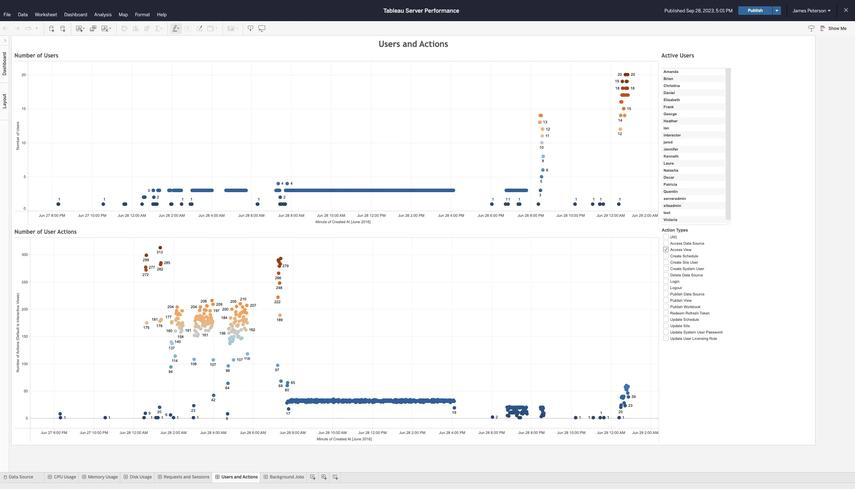 Task type: describe. For each thing, give the bounding box(es) containing it.
jared, Name (Hist Users). Press Space to toggle selection. Press Escape to go back to the left margin. Use arrow keys to navigate headers text field
[[662, 139, 724, 146]]

create for create site user
[[671, 260, 682, 265]]

Access View checkbox
[[663, 247, 811, 253]]

access for access data source
[[671, 241, 683, 246]]

publish for publish data source
[[671, 292, 683, 296]]

Elizabeth, Name (Hist Users). Press Space to toggle selection. Press Escape to go back to the left margin. Use arrow keys to navigate headers text field
[[662, 96, 724, 103]]

create system user link
[[671, 267, 705, 271]]

George, Name (Hist Users). Press Space to toggle selection. Press Escape to go back to the left margin. Use arrow keys to navigate headers text field
[[662, 110, 724, 118]]

fit image
[[207, 25, 218, 32]]

Create System User checkbox
[[663, 266, 811, 272]]

(all) link
[[671, 235, 678, 239]]

delete data source link
[[671, 273, 704, 277]]

highlight image
[[172, 25, 180, 32]]

update schedule link
[[671, 318, 700, 322]]

memory usage
[[88, 475, 118, 480]]

users down new data source "icon"
[[44, 52, 58, 59]]

map
[[119, 12, 128, 17]]

new data source image
[[48, 25, 55, 32]]

publish view link
[[671, 299, 692, 303]]

active
[[662, 52, 679, 59]]

swap rows and columns image
[[121, 25, 128, 32]]

schedule for create schedule
[[683, 254, 699, 258]]

expand image
[[3, 38, 7, 43]]

publish data source link
[[671, 292, 705, 296]]

Patricia, Name (Hist Users). Press Space to toggle selection. Press Escape to go back to the left margin. Use arrow keys to navigate headers text field
[[662, 181, 724, 188]]

show labels image
[[185, 25, 192, 32]]

data guide image
[[809, 25, 816, 32]]

Amanda, Name (Hist Users). Press Space to toggle selection. Press Escape to go back to the left margin. Use arrow keys to navigate headers text field
[[662, 68, 724, 75]]

Login checkbox
[[663, 278, 811, 285]]

create for create schedule
[[671, 254, 682, 258]]

server
[[406, 7, 424, 14]]

james peterson
[[794, 8, 827, 13]]

disk
[[130, 475, 139, 480]]

password
[[707, 330, 723, 335]]

create site user link
[[671, 260, 699, 265]]

system for update
[[684, 330, 697, 335]]

cpu
[[54, 475, 63, 480]]

publish view
[[671, 299, 692, 303]]

action types list box
[[663, 240, 811, 342]]

redeem refresh token link
[[671, 311, 710, 316]]

2023,
[[704, 8, 716, 13]]

worksheet
[[35, 12, 57, 17]]

action types
[[663, 228, 689, 233]]

data source
[[9, 475, 33, 480]]

format workbook image
[[196, 25, 203, 32]]

actions inside heading
[[420, 39, 449, 49]]

site for create
[[683, 260, 690, 265]]

delete
[[671, 273, 682, 277]]

create site user
[[671, 260, 699, 265]]

publish for publish view
[[671, 299, 683, 303]]

sep
[[687, 8, 695, 13]]

Brian, Name (Hist Users). Press Space to toggle selection. Press Escape to go back to the left margin. Use arrow keys to navigate headers text field
[[662, 75, 724, 82]]

Update User Licensing Role checkbox
[[663, 336, 811, 342]]

requests
[[164, 475, 182, 480]]

Publish View checkbox
[[663, 298, 811, 304]]

users right sessions
[[222, 475, 233, 480]]

number for number of user actions
[[14, 229, 35, 235]]

Update Site checkbox
[[663, 323, 811, 329]]

source for publish data source
[[693, 292, 705, 296]]

create schedule link
[[671, 254, 699, 258]]

background jobs
[[270, 475, 305, 480]]

0 horizontal spatial and
[[184, 475, 191, 480]]

format
[[135, 12, 150, 17]]

create for create system user
[[671, 267, 682, 271]]

Update Schedule checkbox
[[663, 317, 811, 323]]

(all)
[[671, 235, 678, 239]]

2 vertical spatial actions
[[243, 475, 258, 480]]

usage for disk usage
[[140, 475, 152, 480]]

Frank, Name (Hist Users). Press Space to toggle selection. Press Escape to go back to the left margin. Use arrow keys to navigate headers text field
[[662, 103, 724, 110]]

performance
[[425, 7, 460, 14]]

update system user password link
[[671, 330, 723, 335]]

Jennifer, Name (Hist Users). Press Space to toggle selection. Press Escape to go back to the left margin. Use arrow keys to navigate headers text field
[[662, 146, 724, 153]]

Oscar, Name (Hist Users). Press Space to toggle selection. Press Escape to go back to the left margin. Use arrow keys to navigate headers text field
[[662, 174, 724, 181]]

update user licensing role link
[[671, 337, 718, 341]]

sort ascending image
[[132, 25, 139, 32]]

access for access view
[[671, 248, 683, 252]]

show me button
[[818, 23, 854, 34]]

publish workbook
[[671, 305, 701, 309]]

0 horizontal spatial replay animation image
[[25, 25, 32, 32]]

workbook
[[684, 305, 701, 309]]

role
[[710, 337, 718, 341]]

viewer, Name (Hist Users). Press Space to toggle selection. Press Escape to go back to the left margin. Use arrow keys to navigate headers text field
[[662, 223, 724, 230]]

pause auto updates image
[[60, 25, 67, 32]]

28,
[[696, 8, 703, 13]]

jobs
[[295, 475, 305, 480]]

update user licensing role
[[671, 337, 718, 341]]

of for users
[[37, 52, 42, 59]]

update for update user licensing role
[[671, 337, 683, 341]]

create schedule
[[671, 254, 699, 258]]

download image
[[247, 25, 254, 32]]

Christina, Name (Hist Users). Press Space to toggle selection. Press Escape to go back to the left margin. Use arrow keys to navigate headers text field
[[662, 82, 724, 89]]

Redeem Refresh Token checkbox
[[663, 310, 811, 317]]

help
[[157, 12, 167, 17]]

number of user actions
[[14, 229, 77, 235]]

Heather, Name (Hist Users). Press Space to toggle selection. Press Escape to go back to the left margin. Use arrow keys to navigate headers text field
[[662, 118, 724, 125]]

access view link
[[671, 248, 692, 252]]

access data source link
[[671, 241, 705, 246]]

, Blank. Press Space to toggle selection. Press Escape to go back to the left margin. Use arrow keys to navigate headers text field
[[724, 61, 726, 68]]

Logout checkbox
[[663, 285, 811, 291]]

usage for cpu usage
[[64, 475, 76, 480]]

users inside users and actions heading
[[379, 39, 401, 49]]

sessions
[[192, 475, 210, 480]]

publish workbook link
[[671, 305, 701, 309]]

users and actions heading
[[14, 38, 813, 49]]

update site link
[[671, 324, 691, 328]]

user inside update user licensing role option
[[684, 337, 692, 341]]

update site
[[671, 324, 691, 328]]

Create Site User checkbox
[[663, 259, 811, 266]]

5:01
[[717, 8, 726, 13]]

siteadmin, Name (Hist Users). Press Space to toggle selection. Press Escape to go back to the left margin. Use arrow keys to navigate headers text field
[[662, 202, 724, 209]]

analysis
[[94, 12, 112, 17]]

active users
[[662, 52, 695, 59]]



Task type: vqa. For each thing, say whether or not it's contained in the screenshot.
Space
no



Task type: locate. For each thing, give the bounding box(es) containing it.
usage for memory usage
[[106, 475, 118, 480]]

view down access data source
[[684, 248, 692, 252]]

schedule
[[683, 254, 699, 258], [684, 318, 700, 322]]

user inside create system user option
[[697, 267, 705, 271]]

disk usage
[[130, 475, 152, 480]]

0 horizontal spatial usage
[[64, 475, 76, 480]]

totals image
[[155, 25, 163, 32]]

me
[[841, 26, 847, 31]]

number for number of users
[[14, 52, 35, 59]]

layout
[[2, 94, 7, 109]]

test, Name (Hist Users). Press Space to toggle selection. Press Escape to go back to the left margin. Use arrow keys to navigate headers text field
[[662, 209, 724, 216]]

system inside create system user option
[[683, 267, 696, 271]]

create up delete
[[671, 267, 682, 271]]

schedule up create site user at the bottom right of page
[[683, 254, 699, 258]]

access inside access data source option
[[671, 241, 683, 246]]

logout link
[[671, 286, 683, 290]]

publish right "pm"
[[749, 8, 764, 13]]

site
[[683, 260, 690, 265], [684, 324, 691, 328]]

published sep 28, 2023, 5:01 pm
[[665, 8, 734, 13]]

redeem refresh token
[[671, 311, 710, 316]]

peterson
[[808, 8, 827, 13]]

of for user
[[37, 229, 42, 235]]

1 access from the top
[[671, 241, 683, 246]]

memory
[[88, 475, 105, 480]]

create system user
[[671, 267, 705, 271]]

2 view from the top
[[684, 299, 692, 303]]

replay animation image left new data source "icon"
[[35, 26, 39, 30]]

types
[[677, 228, 689, 233]]

users down tableau
[[379, 39, 401, 49]]

interactor, Name (Hist Users). Press Space to toggle selection. Press Escape to go back to the left margin. Use arrow keys to navigate headers text field
[[662, 132, 724, 139]]

dashboard up new worksheet icon
[[64, 12, 87, 17]]

1 of from the top
[[37, 52, 42, 59]]

system
[[683, 267, 696, 271], [684, 330, 697, 335]]

user for update system user password
[[698, 330, 706, 335]]

0 horizontal spatial dashboard
[[2, 52, 7, 76]]

access inside access view option
[[671, 248, 683, 252]]

data for access
[[684, 241, 692, 246]]

create down access view at the right bottom
[[671, 254, 682, 258]]

2 horizontal spatial and
[[403, 39, 418, 49]]

logout
[[671, 286, 683, 290]]

published
[[665, 8, 686, 13]]

0 vertical spatial view
[[684, 248, 692, 252]]

1 horizontal spatial users and actions
[[379, 39, 449, 49]]

publish
[[749, 8, 764, 13], [671, 292, 683, 296], [671, 299, 683, 303], [671, 305, 683, 309]]

update system user password
[[671, 330, 723, 335]]

replay animation image right redo image
[[25, 25, 32, 32]]

clear sheet image
[[101, 25, 112, 32]]

update
[[671, 318, 683, 322], [671, 324, 683, 328], [671, 330, 683, 335], [671, 337, 683, 341]]

marks. press enter to open the view data window.. use arrow keys to navigate data visualization elements. image for number of user actions
[[30, 238, 660, 429]]

user
[[44, 229, 56, 235], [691, 260, 699, 265], [697, 267, 705, 271], [698, 330, 706, 335], [684, 337, 692, 341]]

create inside create site user checkbox
[[671, 260, 682, 265]]

0 vertical spatial dashboard
[[64, 12, 87, 17]]

publish inside option
[[671, 305, 683, 309]]

2 create from the top
[[671, 260, 682, 265]]

user for create system user
[[697, 267, 705, 271]]

Victoria, Name (Hist Users). Press Space to toggle selection. Press Escape to go back to the left margin. Use arrow keys to navigate headers text field
[[662, 216, 724, 223]]

sort descending image
[[144, 25, 151, 32]]

usage right disk
[[140, 475, 152, 480]]

data
[[18, 12, 28, 17], [684, 241, 692, 246], [683, 273, 691, 277], [684, 292, 692, 296], [9, 475, 18, 480]]

user for create site user
[[691, 260, 699, 265]]

create down create schedule
[[671, 260, 682, 265]]

Access Data Source checkbox
[[663, 240, 811, 247]]

update for update system user password
[[671, 330, 683, 335]]

redeem
[[671, 311, 685, 316]]

system up delete data source
[[683, 267, 696, 271]]

login
[[671, 280, 680, 284]]

Delete Data Source checkbox
[[663, 272, 811, 279]]

Ian, Name (Hist Users). Press Space to toggle selection. Press Escape to go back to the left margin. Use arrow keys to navigate headers text field
[[662, 125, 724, 132]]

1 vertical spatial create
[[671, 260, 682, 265]]

source for access data source
[[693, 241, 705, 246]]

replay animation image
[[25, 25, 32, 32], [35, 26, 39, 30]]

publish for publish workbook
[[671, 305, 683, 309]]

site inside checkbox
[[683, 260, 690, 265]]

1 vertical spatial of
[[37, 229, 42, 235]]

system for create
[[683, 267, 696, 271]]

1 update from the top
[[671, 318, 683, 322]]

publish for publish
[[749, 8, 764, 13]]

tableau
[[384, 7, 405, 14]]

0 horizontal spatial users and actions
[[222, 475, 258, 480]]

1 vertical spatial dashboard
[[2, 52, 7, 76]]

publish inside button
[[749, 8, 764, 13]]

Update System User Password checkbox
[[663, 329, 811, 336]]

2 horizontal spatial actions
[[420, 39, 449, 49]]

1 vertical spatial schedule
[[684, 318, 700, 322]]

1 vertical spatial number
[[14, 229, 35, 235]]

update schedule
[[671, 318, 700, 322]]

usage right cpu at the left of page
[[64, 475, 76, 480]]

1 vertical spatial users and actions
[[222, 475, 258, 480]]

update inside update schedule 'checkbox'
[[671, 318, 683, 322]]

update inside update site option
[[671, 324, 683, 328]]

login link
[[671, 280, 680, 284]]

0 vertical spatial system
[[683, 267, 696, 271]]

1 create from the top
[[671, 254, 682, 258]]

dashboard down expand icon
[[2, 52, 7, 76]]

Kenneth, Name (Hist Users). Press Space to toggle selection. Press Escape to go back to the left margin. Use arrow keys to navigate headers text field
[[662, 153, 724, 160]]

source for delete data source
[[692, 273, 704, 277]]

view inside option
[[684, 248, 692, 252]]

0 vertical spatial schedule
[[683, 254, 699, 258]]

schedule inside 'checkbox'
[[684, 318, 700, 322]]

data for delete
[[683, 273, 691, 277]]

users and actions
[[379, 39, 449, 49], [222, 475, 258, 480]]

1 horizontal spatial usage
[[106, 475, 118, 480]]

0 vertical spatial create
[[671, 254, 682, 258]]

refresh
[[686, 311, 699, 316]]

cpu usage
[[54, 475, 76, 480]]

1 vertical spatial site
[[684, 324, 691, 328]]

show me
[[829, 26, 847, 31]]

1 horizontal spatial replay animation image
[[35, 26, 39, 30]]

Laura, Name (Hist Users). Press Space to toggle selection. Press Escape to go back to the left margin. Use arrow keys to navigate headers text field
[[662, 160, 724, 167]]

access down (all) link
[[671, 241, 683, 246]]

source down viewer, name (hist users). press space to toggle selection. press escape to go back to the left margin. use arrow keys to navigate headers text box
[[693, 241, 705, 246]]

1 usage from the left
[[64, 475, 76, 480]]

user inside create site user checkbox
[[691, 260, 699, 265]]

create inside create system user option
[[671, 267, 682, 271]]

james
[[794, 8, 807, 13]]

1 horizontal spatial actions
[[243, 475, 258, 480]]

access up create schedule link at the right
[[671, 248, 683, 252]]

marks. press enter to open the view data window.. use arrow keys to navigate data visualization elements. image for number of users
[[28, 61, 659, 211]]

show/hide cards image
[[227, 25, 239, 32]]

1 vertical spatial actions
[[58, 229, 77, 235]]

site down update schedule
[[684, 324, 691, 328]]

create inside create schedule checkbox
[[671, 254, 682, 258]]

users up amanda, name (hist users). press space to toggle selection. press escape to go back to the left margin. use arrow keys to navigate headers text field
[[680, 52, 695, 59]]

1 horizontal spatial dashboard
[[64, 12, 87, 17]]

0 horizontal spatial actions
[[58, 229, 77, 235]]

2 number from the top
[[14, 229, 35, 235]]

access data source
[[671, 241, 705, 246]]

update for update schedule
[[671, 318, 683, 322]]

1 horizontal spatial and
[[234, 475, 242, 480]]

2 update from the top
[[671, 324, 683, 328]]

requests and sessions
[[164, 475, 210, 480]]

system up update user licensing role "link"
[[684, 330, 697, 335]]

publish button
[[739, 6, 773, 15]]

2 vertical spatial create
[[671, 267, 682, 271]]

users and actions inside users and actions heading
[[379, 39, 449, 49]]

new worksheet image
[[76, 25, 85, 32]]

source up workbook
[[693, 292, 705, 296]]

action
[[663, 228, 676, 233]]

publish data source
[[671, 292, 705, 296]]

of
[[37, 52, 42, 59], [37, 229, 42, 235]]

create
[[671, 254, 682, 258], [671, 260, 682, 265], [671, 267, 682, 271]]

3 create from the top
[[671, 267, 682, 271]]

publish up publish workbook 'link'
[[671, 299, 683, 303]]

1 vertical spatial view
[[684, 299, 692, 303]]

1 number from the top
[[14, 52, 35, 59]]

data for publish
[[684, 292, 692, 296]]

marks. press enter to open the view data window.. use arrow keys to navigate data visualization elements. image for active users
[[724, 68, 726, 231]]

schedule for update schedule
[[684, 318, 700, 322]]

update inside update system user password 'checkbox'
[[671, 330, 683, 335]]

0 vertical spatial access
[[671, 241, 683, 246]]

usage right the memory
[[106, 475, 118, 480]]

view inside checkbox
[[684, 299, 692, 303]]

users
[[379, 39, 401, 49], [44, 52, 58, 59], [680, 52, 695, 59], [222, 475, 233, 480]]

schedule down refresh
[[684, 318, 700, 322]]

source inside checkbox
[[693, 292, 705, 296]]

schedule inside checkbox
[[683, 254, 699, 258]]

2 access from the top
[[671, 248, 683, 252]]

number of users
[[14, 52, 58, 59]]

marks. press enter to open the view data window.. use arrow keys to navigate data visualization elements. image
[[28, 61, 659, 211], [724, 68, 726, 231], [30, 238, 660, 429]]

licensing
[[693, 337, 709, 341]]

0 vertical spatial number
[[14, 52, 35, 59]]

Daniel, Name (Hist Users). Press Space to toggle selection. Press Escape to go back to the left margin. Use arrow keys to navigate headers text field
[[662, 89, 724, 96]]

Quentin, Name (Hist Users). Press Space to toggle selection. Press Escape to go back to the left margin. Use arrow keys to navigate headers text field
[[662, 188, 724, 195]]

data inside checkbox
[[684, 292, 692, 296]]

update inside update user licensing role option
[[671, 337, 683, 341]]

Create Schedule checkbox
[[663, 253, 811, 260]]

pm
[[727, 8, 734, 13]]

source left cpu at the left of page
[[19, 475, 33, 480]]

access
[[671, 241, 683, 246], [671, 248, 683, 252]]

publish down logout
[[671, 292, 683, 296]]

1 vertical spatial access
[[671, 248, 683, 252]]

2 usage from the left
[[106, 475, 118, 480]]

and inside heading
[[403, 39, 418, 49]]

open and edit this workbook in tableau desktop image
[[259, 25, 266, 32]]

2 of from the top
[[37, 229, 42, 235]]

site inside option
[[684, 324, 691, 328]]

view down "publish data source" "link"
[[684, 299, 692, 303]]

source
[[693, 241, 705, 246], [692, 273, 704, 277], [693, 292, 705, 296], [19, 475, 33, 480]]

token
[[700, 311, 710, 316]]

tableau server performance
[[384, 7, 460, 14]]

background
[[270, 475, 294, 480]]

usage
[[64, 475, 76, 480], [106, 475, 118, 480], [140, 475, 152, 480]]

access view
[[671, 248, 692, 252]]

0 vertical spatial actions
[[420, 39, 449, 49]]

view for publish view
[[684, 299, 692, 303]]

show
[[829, 26, 840, 31]]

system inside update system user password 'checkbox'
[[684, 330, 697, 335]]

4 update from the top
[[671, 337, 683, 341]]

user inside update system user password 'checkbox'
[[698, 330, 706, 335]]

update for update site
[[671, 324, 683, 328]]

3 usage from the left
[[140, 475, 152, 480]]

user for number of user actions
[[44, 229, 56, 235]]

file
[[4, 12, 11, 17]]

0 vertical spatial of
[[37, 52, 42, 59]]

site up create system user
[[683, 260, 690, 265]]

1 vertical spatial system
[[684, 330, 697, 335]]

view for access view
[[684, 248, 692, 252]]

delete data source
[[671, 273, 704, 277]]

site for update
[[684, 324, 691, 328]]

1 view from the top
[[684, 248, 692, 252]]

0 vertical spatial users and actions
[[379, 39, 449, 49]]

number
[[14, 52, 35, 59], [14, 229, 35, 235]]

Publish Workbook checkbox
[[663, 304, 811, 310]]

2 horizontal spatial usage
[[140, 475, 152, 480]]

(All) checkbox
[[663, 234, 811, 240]]

Publish Data Source checkbox
[[663, 291, 811, 298]]

serveradmin, Name (Hist Users). Press Space to toggle selection. Press Escape to go back to the left margin. Use arrow keys to navigate headers text field
[[662, 195, 724, 202]]

publish up "redeem"
[[671, 305, 683, 309]]

redo image
[[13, 25, 20, 32]]

source down create system user
[[692, 273, 704, 277]]

Natasha, Name (Hist Users). Press Space to toggle selection. Press Escape to go back to the left margin. Use arrow keys to navigate headers text field
[[662, 167, 724, 174]]

duplicate image
[[90, 25, 97, 32]]

0 vertical spatial site
[[683, 260, 690, 265]]

3 update from the top
[[671, 330, 683, 335]]

undo image
[[2, 25, 9, 32]]



